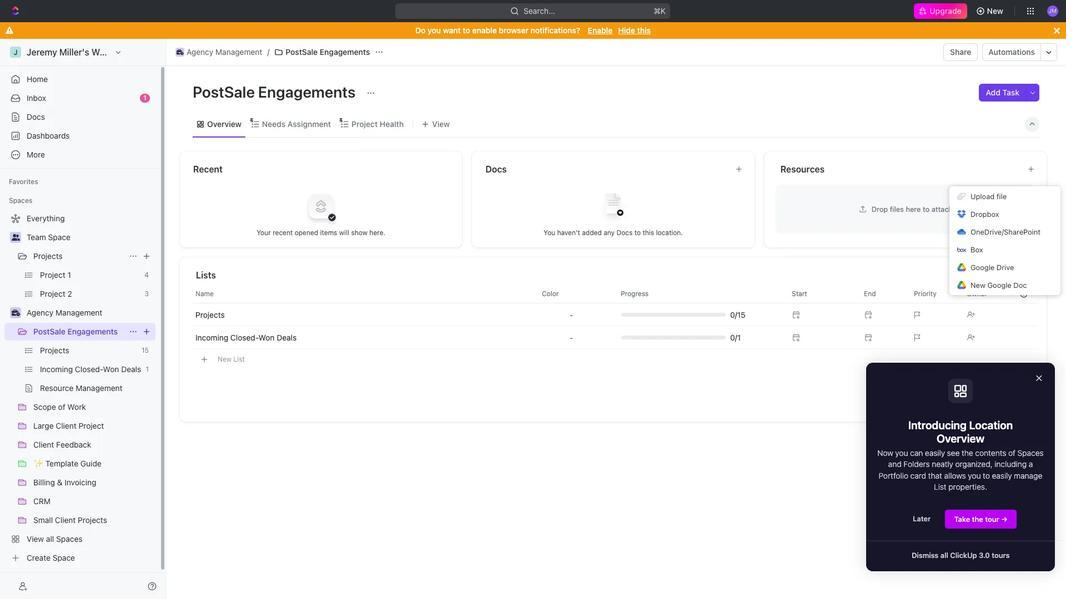 Task type: vqa. For each thing, say whether or not it's contained in the screenshot.
Teams link
no



Task type: describe. For each thing, give the bounding box(es) containing it.
docs inside the 'sidebar' navigation
[[27, 112, 45, 122]]

drop files here to attach
[[872, 205, 953, 214]]

neatly
[[932, 460, 953, 469]]

haven't
[[557, 229, 580, 237]]

1 horizontal spatial agency management
[[187, 47, 262, 57]]

0 vertical spatial management
[[215, 47, 262, 57]]

progress
[[621, 290, 649, 298]]

card
[[910, 471, 926, 481]]

tours
[[992, 552, 1010, 560]]

color
[[542, 290, 559, 298]]

opened
[[295, 229, 318, 237]]

3.0
[[979, 552, 990, 560]]

clickup
[[950, 552, 977, 560]]

items
[[320, 229, 337, 237]]

0 vertical spatial agency management link
[[173, 46, 265, 59]]

upgrade
[[930, 6, 962, 16]]

needs
[[262, 119, 286, 129]]

later
[[913, 515, 931, 524]]

spaces inside introducing location overview now you can easily see the contents of spaces and folders neatly organized, including a portfolio card that allows you to easily manage list properties.
[[1018, 449, 1044, 458]]

upload file
[[971, 192, 1007, 201]]

onedrive/sharepoint button
[[950, 223, 1061, 241]]

recent
[[193, 164, 223, 174]]

here.
[[369, 229, 385, 237]]

want
[[443, 26, 461, 35]]

1 vertical spatial postsale engagements
[[193, 83, 359, 101]]

name
[[195, 290, 214, 298]]

1 horizontal spatial postsale
[[193, 83, 255, 101]]

tour
[[985, 515, 999, 524]]

team space link
[[27, 229, 153, 247]]

files
[[890, 205, 904, 214]]

to right any
[[635, 229, 641, 237]]

take
[[954, 515, 970, 524]]

projects inside the 'sidebar' navigation
[[33, 252, 63, 261]]

new list button
[[191, 350, 1038, 369]]

docs link
[[4, 108, 155, 126]]

assignment
[[288, 119, 331, 129]]

your
[[257, 229, 271, 237]]

no recent items image
[[299, 184, 343, 229]]

1 vertical spatial agency management link
[[27, 304, 153, 322]]

→
[[1001, 515, 1008, 524]]

agency inside tree
[[27, 308, 53, 318]]

1 vertical spatial projects link
[[195, 310, 225, 320]]

health
[[380, 119, 404, 129]]

end
[[864, 290, 876, 298]]

incoming closed-won deals link
[[195, 333, 297, 342]]

0 vertical spatial overview
[[207, 119, 241, 129]]

space
[[48, 233, 70, 242]]

all
[[941, 552, 948, 560]]

dashboards link
[[4, 127, 155, 145]]

a
[[1029, 460, 1033, 469]]

upload
[[971, 192, 995, 201]]

0 vertical spatial this
[[637, 26, 651, 35]]

home
[[27, 74, 48, 84]]

share
[[950, 47, 971, 57]]

later button
[[904, 510, 940, 529]]

upgrade link
[[914, 3, 967, 19]]

list inside button
[[233, 355, 245, 363]]

dashboards
[[27, 131, 70, 140]]

project health
[[352, 119, 404, 129]]

0 horizontal spatial you
[[428, 26, 441, 35]]

no most used docs image
[[591, 184, 636, 229]]

business time image
[[176, 49, 183, 55]]

new google doc button
[[950, 277, 1061, 294]]

postsale engagements link inside tree
[[33, 323, 124, 341]]

drive
[[997, 263, 1014, 272]]

1 vertical spatial engagements
[[258, 83, 356, 101]]

take the tour →
[[954, 515, 1008, 524]]

team space
[[27, 233, 70, 242]]

introducing
[[908, 419, 967, 432]]

home link
[[4, 71, 155, 88]]

dismiss
[[912, 552, 939, 560]]

project health link
[[349, 116, 404, 132]]

favorites button
[[4, 175, 43, 189]]

allows
[[944, 471, 966, 481]]

1 horizontal spatial easily
[[992, 471, 1012, 481]]

agency management inside the 'sidebar' navigation
[[27, 308, 102, 318]]

0 vertical spatial postsale engagements
[[286, 47, 370, 57]]

that
[[928, 471, 942, 481]]

google drive
[[971, 263, 1014, 272]]

automations button
[[983, 44, 1041, 61]]

new list
[[218, 355, 245, 363]]

search...
[[524, 6, 556, 16]]

0 horizontal spatial easily
[[925, 449, 945, 458]]

dismiss all clickup 3.0 tours button
[[903, 547, 1019, 565]]

you
[[544, 229, 555, 237]]

2 horizontal spatial postsale
[[286, 47, 318, 57]]

task
[[1003, 88, 1020, 97]]

location.
[[656, 229, 683, 237]]

owner button
[[960, 285, 1010, 303]]

contents
[[975, 449, 1006, 458]]

doc
[[1014, 281, 1027, 290]]

do you want to enable browser notifications? enable hide this
[[415, 26, 651, 35]]

priority
[[914, 290, 937, 298]]

team
[[27, 233, 46, 242]]

share button
[[944, 43, 978, 61]]



Task type: locate. For each thing, give the bounding box(es) containing it.
spaces
[[9, 197, 32, 205], [1018, 449, 1044, 458]]

deals
[[277, 333, 297, 342]]

new up automations
[[987, 6, 1003, 16]]

navigation
[[866, 363, 1066, 572]]

postsale inside tree
[[33, 327, 65, 337]]

spaces up a
[[1018, 449, 1044, 458]]

1 vertical spatial postsale
[[193, 83, 255, 101]]

sidebar navigation
[[0, 39, 166, 600]]

priority button
[[907, 285, 960, 303]]

0 vertical spatial agency
[[187, 47, 213, 57]]

0 horizontal spatial agency management
[[27, 308, 102, 318]]

overview inside introducing location overview now you can easily see the contents of spaces and folders neatly organized, including a portfolio card that allows you to easily manage list properties.
[[937, 433, 985, 445]]

⌘k
[[654, 6, 666, 16]]

1 horizontal spatial overview
[[937, 433, 985, 445]]

1 horizontal spatial agency management link
[[173, 46, 265, 59]]

spaces down favorites button in the top left of the page
[[9, 197, 32, 205]]

postsale engagements link
[[272, 46, 373, 59], [33, 323, 124, 341]]

1 horizontal spatial list
[[934, 482, 947, 492]]

1 horizontal spatial projects link
[[195, 310, 225, 320]]

project
[[352, 119, 378, 129]]

incoming closed-won deals
[[195, 333, 297, 342]]

1 vertical spatial google
[[988, 281, 1012, 290]]

this right hide at the right top of the page
[[637, 26, 651, 35]]

1 horizontal spatial management
[[215, 47, 262, 57]]

0 horizontal spatial projects link
[[33, 248, 124, 265]]

0 horizontal spatial management
[[56, 308, 102, 318]]

0 vertical spatial engagements
[[320, 47, 370, 57]]

this left 'location.'
[[643, 229, 654, 237]]

0 vertical spatial google
[[971, 263, 995, 272]]

0 horizontal spatial spaces
[[9, 197, 32, 205]]

agency right business time image
[[187, 47, 213, 57]]

color button
[[535, 285, 608, 303]]

spaces inside the 'sidebar' navigation
[[9, 197, 32, 205]]

new google doc
[[971, 281, 1027, 290]]

tree inside the 'sidebar' navigation
[[4, 210, 155, 568]]

new inside new google doc button
[[971, 281, 986, 290]]

tree containing team space
[[4, 210, 155, 568]]

agency management right business time icon
[[27, 308, 102, 318]]

×
[[1036, 371, 1043, 384]]

0 horizontal spatial agency
[[27, 308, 53, 318]]

0 horizontal spatial projects
[[33, 252, 63, 261]]

won
[[259, 333, 275, 342]]

engagements inside tree
[[67, 327, 118, 337]]

new for new google doc
[[971, 281, 986, 290]]

the inside introducing location overview now you can easily see the contents of spaces and folders neatly organized, including a portfolio card that allows you to easily manage list properties.
[[962, 449, 973, 458]]

0 vertical spatial easily
[[925, 449, 945, 458]]

list
[[233, 355, 245, 363], [934, 482, 947, 492]]

postsale engagements inside tree
[[33, 327, 118, 337]]

lists
[[196, 270, 216, 280]]

1 vertical spatial you
[[895, 449, 908, 458]]

0 vertical spatial list
[[233, 355, 245, 363]]

to inside introducing location overview now you can easily see the contents of spaces and folders neatly organized, including a portfolio card that allows you to easily manage list properties.
[[983, 471, 990, 481]]

to right here
[[923, 205, 930, 214]]

agency management left /
[[187, 47, 262, 57]]

0 vertical spatial you
[[428, 26, 441, 35]]

1 horizontal spatial docs
[[486, 164, 507, 174]]

2 vertical spatial new
[[218, 355, 232, 363]]

can
[[910, 449, 923, 458]]

1 vertical spatial projects
[[195, 310, 225, 320]]

1 horizontal spatial postsale engagements link
[[272, 46, 373, 59]]

0 horizontal spatial list
[[233, 355, 245, 363]]

list down that in the bottom of the page
[[934, 482, 947, 492]]

show
[[351, 229, 368, 237]]

new button
[[972, 2, 1010, 20]]

list inside introducing location overview now you can easily see the contents of spaces and folders neatly organized, including a portfolio card that allows you to easily manage list properties.
[[934, 482, 947, 492]]

take the tour → button
[[945, 510, 1017, 530]]

including
[[995, 460, 1027, 469]]

needs assignment
[[262, 119, 331, 129]]

introducing location overview now you can easily see the contents of spaces and folders neatly organized, including a portfolio card that allows you to easily manage list properties.
[[878, 419, 1046, 492]]

onedrive/sharepoint
[[971, 228, 1041, 237]]

2 vertical spatial postsale engagements
[[33, 327, 118, 337]]

1 vertical spatial agency management
[[27, 308, 102, 318]]

0 vertical spatial projects link
[[33, 248, 124, 265]]

start button
[[785, 285, 857, 303]]

0/15
[[730, 310, 746, 320]]

recent
[[273, 229, 293, 237]]

box
[[971, 245, 983, 254]]

projects link
[[33, 248, 124, 265], [195, 310, 225, 320]]

2 horizontal spatial you
[[968, 471, 981, 481]]

new for new list
[[218, 355, 232, 363]]

0 vertical spatial postsale engagements link
[[272, 46, 373, 59]]

0 horizontal spatial postsale engagements link
[[33, 323, 124, 341]]

2 vertical spatial you
[[968, 471, 981, 481]]

resources button
[[780, 163, 1018, 176]]

0 vertical spatial docs
[[27, 112, 45, 122]]

0 vertical spatial projects
[[33, 252, 63, 261]]

1 horizontal spatial projects
[[195, 310, 225, 320]]

automations
[[989, 47, 1035, 57]]

end button
[[857, 285, 907, 303]]

overview
[[207, 119, 241, 129], [937, 433, 985, 445]]

the inside take the tour → "button"
[[972, 515, 983, 524]]

easily down including
[[992, 471, 1012, 481]]

1 horizontal spatial spaces
[[1018, 449, 1044, 458]]

needs assignment link
[[260, 116, 331, 132]]

google
[[971, 263, 995, 272], [988, 281, 1012, 290]]

google drive button
[[950, 259, 1061, 277]]

0 horizontal spatial new
[[218, 355, 232, 363]]

the left tour
[[972, 515, 983, 524]]

1 horizontal spatial you
[[895, 449, 908, 458]]

0 horizontal spatial agency management link
[[27, 304, 153, 322]]

do
[[415, 26, 426, 35]]

google down box
[[971, 263, 995, 272]]

resources
[[781, 164, 825, 174]]

owner
[[967, 290, 987, 298]]

overview up recent
[[207, 119, 241, 129]]

new down google drive
[[971, 281, 986, 290]]

portfolio
[[879, 471, 908, 481]]

projects down the team space
[[33, 252, 63, 261]]

engagements
[[320, 47, 370, 57], [258, 83, 356, 101], [67, 327, 118, 337]]

0 horizontal spatial postsale
[[33, 327, 65, 337]]

add task
[[986, 88, 1020, 97]]

google down google drive button
[[988, 281, 1012, 290]]

new inside new list button
[[218, 355, 232, 363]]

1 vertical spatial this
[[643, 229, 654, 237]]

2 vertical spatial postsale
[[33, 327, 65, 337]]

closed-
[[230, 333, 259, 342]]

new for new
[[987, 6, 1003, 16]]

2 vertical spatial docs
[[617, 229, 633, 237]]

location
[[969, 419, 1013, 432]]

you up and
[[895, 449, 908, 458]]

1 vertical spatial overview
[[937, 433, 985, 445]]

1 vertical spatial management
[[56, 308, 102, 318]]

overview up the see
[[937, 433, 985, 445]]

1 vertical spatial easily
[[992, 471, 1012, 481]]

1 horizontal spatial new
[[971, 281, 986, 290]]

and
[[888, 460, 902, 469]]

0 vertical spatial new
[[987, 6, 1003, 16]]

projects link down team space link
[[33, 248, 124, 265]]

1 vertical spatial spaces
[[1018, 449, 1044, 458]]

you haven't added any docs to this location.
[[544, 229, 683, 237]]

projects down name
[[195, 310, 225, 320]]

0 vertical spatial spaces
[[9, 197, 32, 205]]

1
[[143, 94, 147, 102]]

1 vertical spatial agency
[[27, 308, 53, 318]]

management
[[215, 47, 262, 57], [56, 308, 102, 318]]

× button
[[1036, 371, 1043, 384]]

incoming
[[195, 333, 228, 342]]

business time image
[[11, 310, 20, 317]]

2 horizontal spatial docs
[[617, 229, 633, 237]]

you right do
[[428, 26, 441, 35]]

agency
[[187, 47, 213, 57], [27, 308, 53, 318]]

file
[[997, 192, 1007, 201]]

new down incoming
[[218, 355, 232, 363]]

1 horizontal spatial agency
[[187, 47, 213, 57]]

new inside new button
[[987, 6, 1003, 16]]

this
[[637, 26, 651, 35], [643, 229, 654, 237]]

0 horizontal spatial docs
[[27, 112, 45, 122]]

1 vertical spatial docs
[[486, 164, 507, 174]]

will
[[339, 229, 349, 237]]

notifications?
[[531, 26, 580, 35]]

list down closed-
[[233, 355, 245, 363]]

management inside the 'sidebar' navigation
[[56, 308, 102, 318]]

easily up neatly
[[925, 449, 945, 458]]

1 vertical spatial new
[[971, 281, 986, 290]]

browser
[[499, 26, 529, 35]]

add task button
[[979, 84, 1026, 102]]

upload file button
[[950, 188, 1061, 205]]

you
[[428, 26, 441, 35], [895, 449, 908, 458], [968, 471, 981, 481]]

navigation containing ×
[[866, 363, 1066, 572]]

lists button
[[195, 269, 1034, 282]]

1 vertical spatial list
[[934, 482, 947, 492]]

projects link down name
[[195, 310, 225, 320]]

new
[[987, 6, 1003, 16], [971, 281, 986, 290], [218, 355, 232, 363]]

1 vertical spatial postsale engagements link
[[33, 323, 124, 341]]

now
[[878, 449, 893, 458]]

0 horizontal spatial overview
[[207, 119, 241, 129]]

properties.
[[949, 482, 987, 492]]

enable
[[472, 26, 497, 35]]

to down organized,
[[983, 471, 990, 481]]

2 vertical spatial engagements
[[67, 327, 118, 337]]

favorites
[[9, 178, 38, 186]]

agency right business time icon
[[27, 308, 53, 318]]

docs
[[27, 112, 45, 122], [486, 164, 507, 174], [617, 229, 633, 237]]

0 vertical spatial the
[[962, 449, 973, 458]]

to right want on the left
[[463, 26, 470, 35]]

1 vertical spatial the
[[972, 515, 983, 524]]

2 horizontal spatial new
[[987, 6, 1003, 16]]

user group image
[[11, 234, 20, 241]]

0 vertical spatial agency management
[[187, 47, 262, 57]]

add
[[986, 88, 1001, 97]]

attach
[[932, 205, 953, 214]]

you down organized,
[[968, 471, 981, 481]]

0 vertical spatial postsale
[[286, 47, 318, 57]]

of
[[1008, 449, 1016, 458]]

the up organized,
[[962, 449, 973, 458]]

drop
[[872, 205, 888, 214]]

agency management
[[187, 47, 262, 57], [27, 308, 102, 318]]

tree
[[4, 210, 155, 568]]

0/1
[[730, 333, 741, 342]]



